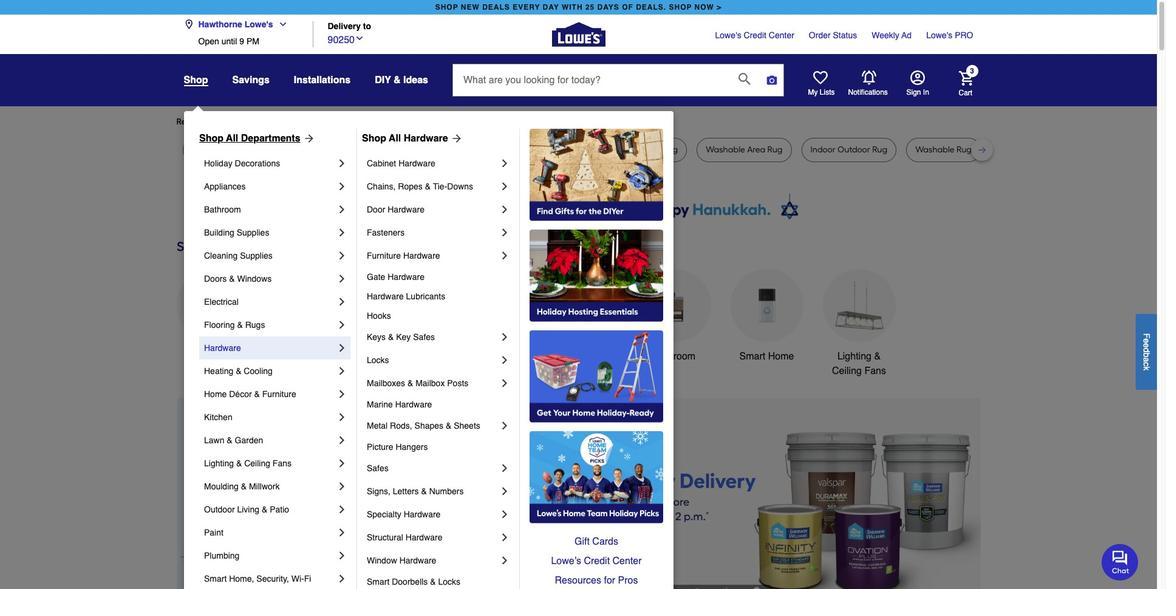 Task type: describe. For each thing, give the bounding box(es) containing it.
2 area from the left
[[541, 145, 560, 155]]

holiday decorations link
[[204, 152, 336, 175]]

diy
[[375, 75, 391, 86]]

wi-
[[292, 574, 304, 584]]

chevron right image for doors & windows
[[336, 273, 348, 285]]

gate
[[367, 272, 386, 282]]

chevron right image for smart home, security, wi-fi
[[336, 573, 348, 585]]

cabinet hardware
[[367, 159, 436, 168]]

chevron right image for window hardware
[[499, 555, 511, 567]]

chevron right image for moulding & millwork
[[336, 481, 348, 493]]

lowe's pro
[[927, 30, 974, 40]]

pm
[[247, 36, 259, 46]]

chevron right image for appliances
[[336, 181, 348, 193]]

90250
[[328, 34, 355, 45]]

sign in
[[907, 88, 930, 97]]

bathroom inside button
[[654, 351, 696, 362]]

in
[[924, 88, 930, 97]]

chevron right image for flooring & rugs
[[336, 319, 348, 331]]

shop for shop all departments
[[199, 133, 224, 144]]

resources for pros
[[555, 576, 638, 586]]

keys & key safes link
[[367, 326, 499, 349]]

chevron right image for paint
[[336, 527, 348, 539]]

my lists link
[[809, 70, 835, 97]]

mailbox
[[416, 379, 445, 388]]

shop new deals every day with 25 days of deals. shop now >
[[436, 3, 722, 12]]

area rug
[[311, 145, 346, 155]]

1 vertical spatial furniture
[[262, 390, 296, 399]]

fasteners link
[[367, 221, 499, 244]]

lighting & ceiling fans inside 'button'
[[833, 351, 887, 377]]

1 rug from the left
[[192, 145, 207, 155]]

tools inside outdoor tools & equipment
[[585, 351, 608, 362]]

door hardware
[[367, 205, 425, 215]]

lowe's pro link
[[927, 29, 974, 41]]

2 shop from the left
[[669, 3, 692, 12]]

decorations for christmas
[[372, 366, 424, 377]]

allen for allen and roth rug
[[605, 145, 624, 155]]

3 rug from the left
[[267, 145, 283, 155]]

metal rods, shapes & sheets
[[367, 421, 481, 431]]

windows
[[237, 274, 272, 284]]

hardware for gate hardware
[[388, 272, 425, 282]]

1 shop from the left
[[436, 3, 459, 12]]

hardware for furniture hardware
[[403, 251, 440, 261]]

chevron right image for outdoor living & patio
[[336, 504, 348, 516]]

>
[[717, 3, 722, 12]]

hardware for door hardware
[[388, 205, 425, 215]]

1 horizontal spatial furniture
[[367, 251, 401, 261]]

tools button
[[269, 269, 342, 364]]

flooring & rugs link
[[204, 314, 336, 337]]

9 rug from the left
[[957, 145, 972, 155]]

home décor & furniture link
[[204, 383, 336, 406]]

signs, letters & numbers link
[[367, 480, 499, 503]]

heating & cooling
[[204, 366, 273, 376]]

chevron right image for electrical
[[336, 296, 348, 308]]

chevron right image for signs, letters & numbers
[[499, 486, 511, 498]]

electrical link
[[204, 291, 336, 314]]

chevron right image for door hardware
[[499, 204, 511, 216]]

chevron right image for chains, ropes & tie-downs
[[499, 181, 511, 193]]

recommended searches for you heading
[[177, 116, 981, 128]]

hardware for structural hardware
[[406, 533, 443, 543]]

6 rug from the left
[[663, 145, 678, 155]]

scroll to item #5 image
[[741, 588, 773, 590]]

appliances link
[[204, 175, 336, 198]]

camera image
[[766, 74, 779, 86]]

specialty
[[367, 510, 402, 520]]

order status link
[[809, 29, 858, 41]]

chevron right image for fasteners
[[499, 227, 511, 239]]

key
[[396, 332, 411, 342]]

lowe's home improvement cart image
[[959, 71, 974, 85]]

hardware link
[[204, 337, 336, 360]]

building supplies
[[204, 228, 269, 238]]

lowe's inside button
[[245, 19, 273, 29]]

outdoor tools & equipment
[[548, 351, 617, 377]]

weekly ad link
[[872, 29, 912, 41]]

shop all hardware
[[362, 133, 448, 144]]

and for allen and roth rug
[[626, 145, 641, 155]]

savings button
[[232, 69, 270, 91]]

washable for washable area rug
[[706, 145, 746, 155]]

marine
[[367, 400, 393, 410]]

lowe's for lowe's credit center
[[716, 30, 742, 40]]

home inside home décor & furniture link
[[204, 390, 227, 399]]

lowe's wishes you and your family a happy hanukkah. image
[[177, 194, 981, 224]]

chevron right image for specialty hardware
[[499, 509, 511, 521]]

rods,
[[390, 421, 412, 431]]

chevron right image for structural hardware
[[499, 532, 511, 544]]

1 vertical spatial locks
[[438, 577, 461, 587]]

order
[[809, 30, 831, 40]]

shop 25 days of deals by category image
[[177, 236, 981, 257]]

hardware for specialty hardware
[[404, 510, 441, 520]]

kitchen for kitchen faucets
[[455, 351, 488, 362]]

chevron right image for keys & key safes
[[499, 331, 511, 343]]

keys & key safes
[[367, 332, 435, 342]]

outdoor for outdoor living & patio
[[204, 505, 235, 515]]

a
[[1143, 357, 1152, 362]]

9
[[240, 36, 244, 46]]

& inside outdoor tools & equipment
[[611, 351, 617, 362]]

chevron right image for safes
[[499, 463, 511, 475]]

structural hardware link
[[367, 526, 499, 549]]

2 e from the top
[[1143, 343, 1152, 348]]

home,
[[229, 574, 254, 584]]

hangers
[[396, 442, 428, 452]]

shapes
[[415, 421, 444, 431]]

chevron right image for furniture hardware
[[499, 250, 511, 262]]

smart doorbells & locks link
[[367, 573, 511, 590]]

furniture hardware link
[[367, 244, 499, 267]]

cleaning supplies link
[[204, 244, 336, 267]]

notifications
[[849, 88, 888, 97]]

searches
[[237, 117, 273, 127]]

lighting & ceiling fans button
[[823, 269, 896, 379]]

arrow right image for shop all departments
[[301, 132, 315, 145]]

lowe's credit center
[[716, 30, 795, 40]]

hardware for cabinet hardware
[[399, 159, 436, 168]]

free same-day delivery when you order 1 gallon or more of paint by 2 p m. image
[[392, 398, 981, 590]]

hawthorne lowe's
[[198, 19, 273, 29]]

marine hardware
[[367, 400, 432, 410]]

cleaning
[[204, 251, 238, 261]]

picture
[[367, 442, 394, 452]]

shop all departments link
[[199, 131, 315, 146]]

Search Query text field
[[453, 64, 729, 96]]

mailboxes & mailbox posts
[[367, 379, 469, 388]]

chevron right image for lighting & ceiling fans
[[336, 458, 348, 470]]

outdoor living & patio link
[[204, 498, 336, 521]]

living
[[237, 505, 260, 515]]

deals
[[483, 3, 510, 12]]

chevron right image for cleaning supplies
[[336, 250, 348, 262]]

2 horizontal spatial for
[[604, 576, 616, 586]]

smart home, security, wi-fi
[[204, 574, 311, 584]]

holiday hosting essentials. image
[[530, 230, 664, 322]]

chevron right image for locks
[[499, 354, 511, 366]]

f
[[1143, 333, 1152, 338]]

center for lowe's credit center
[[613, 556, 642, 567]]

numbers
[[430, 487, 464, 497]]

gift
[[575, 537, 590, 548]]

rug 5x8
[[192, 145, 222, 155]]

indoor outdoor rug
[[811, 145, 888, 155]]

kitchen link
[[204, 406, 336, 429]]

lubricants
[[406, 292, 446, 301]]

chevron right image for plumbing
[[336, 550, 348, 562]]

until
[[222, 36, 237, 46]]

chains,
[[367, 182, 396, 191]]

3 area from the left
[[748, 145, 766, 155]]

hardware inside hardware link
[[204, 343, 241, 353]]

smart for smart home
[[740, 351, 766, 362]]

chevron right image for holiday decorations
[[336, 157, 348, 170]]

fasteners
[[367, 228, 405, 238]]

smart home, security, wi-fi link
[[204, 568, 336, 590]]

gift cards link
[[530, 532, 664, 552]]

mailboxes & mailbox posts link
[[367, 372, 499, 395]]

search image
[[739, 73, 751, 85]]

hardware up hooks
[[367, 292, 404, 301]]

chevron right image for cabinet hardware
[[499, 157, 511, 170]]

outdoor for outdoor tools & equipment
[[548, 351, 583, 362]]

smart for smart doorbells & locks
[[367, 577, 390, 587]]

christmas decorations button
[[361, 269, 434, 379]]

washable area rug
[[706, 145, 783, 155]]

kitchen faucets button
[[454, 269, 527, 364]]

chevron right image for bathroom
[[336, 204, 348, 216]]

0 horizontal spatial locks
[[367, 356, 389, 365]]

lowe's home team holiday picks. image
[[530, 432, 664, 524]]

8 rug from the left
[[873, 145, 888, 155]]

smart for smart home, security, wi-fi
[[204, 574, 227, 584]]

chevron down image inside hawthorne lowe's button
[[273, 19, 288, 29]]

0 vertical spatial bathroom
[[204, 205, 241, 215]]

days
[[598, 3, 620, 12]]

hardware inside the shop all hardware link
[[404, 133, 448, 144]]

lowe's home improvement logo image
[[552, 8, 606, 61]]



Task type: vqa. For each thing, say whether or not it's contained in the screenshot.
Lowe's Credit Center's the center
yes



Task type: locate. For each thing, give the bounding box(es) containing it.
moulding & millwork link
[[204, 475, 336, 498]]

1 roth from the left
[[522, 145, 539, 155]]

0 horizontal spatial bathroom
[[204, 205, 241, 215]]

0 vertical spatial outdoor
[[548, 351, 583, 362]]

1 horizontal spatial shop
[[669, 3, 692, 12]]

1 vertical spatial supplies
[[240, 251, 273, 261]]

lowe's down >
[[716, 30, 742, 40]]

0 vertical spatial lighting & ceiling fans
[[833, 351, 887, 377]]

chevron right image for kitchen
[[336, 411, 348, 424]]

lowe's
[[245, 19, 273, 29], [716, 30, 742, 40], [927, 30, 953, 40]]

0 horizontal spatial center
[[613, 556, 642, 567]]

center left order
[[769, 30, 795, 40]]

get your home holiday-ready. image
[[530, 331, 664, 423]]

1 horizontal spatial washable
[[916, 145, 955, 155]]

suggestions
[[333, 117, 381, 127]]

credit for lowe's
[[744, 30, 767, 40]]

1 vertical spatial fans
[[273, 459, 292, 469]]

all for hardware
[[389, 133, 401, 144]]

supplies up the 'windows'
[[240, 251, 273, 261]]

ceiling inside 'button'
[[833, 366, 862, 377]]

4 rug from the left
[[331, 145, 346, 155]]

0 horizontal spatial fans
[[273, 459, 292, 469]]

center
[[769, 30, 795, 40], [613, 556, 642, 567]]

shop left new
[[436, 3, 459, 12]]

hardware inside gate hardware link
[[388, 272, 425, 282]]

hardware inside structural hardware 'link'
[[406, 533, 443, 543]]

0 horizontal spatial you
[[287, 117, 301, 127]]

1 e from the top
[[1143, 338, 1152, 343]]

center up pros
[[613, 556, 642, 567]]

all for departments
[[226, 133, 238, 144]]

outdoor living & patio
[[204, 505, 289, 515]]

credit for lowe's
[[584, 556, 610, 567]]

hawthorne lowe's button
[[184, 12, 293, 36]]

appliances up heating
[[189, 351, 237, 362]]

chevron right image for metal rods, shapes & sheets
[[499, 420, 511, 432]]

and for allen and roth area rug
[[504, 145, 520, 155]]

0 vertical spatial locks
[[367, 356, 389, 365]]

kitchen up lawn
[[204, 413, 233, 422]]

for up shop all hardware at the left top of the page
[[382, 117, 393, 127]]

sign
[[907, 88, 922, 97]]

0 horizontal spatial shop
[[436, 3, 459, 12]]

hardware down ropes
[[388, 205, 425, 215]]

locks down window hardware link at left
[[438, 577, 461, 587]]

outdoor inside outdoor living & patio link
[[204, 505, 235, 515]]

1 vertical spatial decorations
[[372, 366, 424, 377]]

bathroom link
[[204, 198, 336, 221]]

0 vertical spatial lighting
[[838, 351, 872, 362]]

1 horizontal spatial decorations
[[372, 366, 424, 377]]

safes down picture
[[367, 464, 389, 473]]

chat invite button image
[[1102, 544, 1140, 581]]

chevron right image for lawn & garden
[[336, 435, 348, 447]]

more suggestions for you
[[311, 117, 409, 127]]

sign in button
[[907, 70, 930, 97]]

0 horizontal spatial lowe's
[[245, 19, 273, 29]]

1 vertical spatial credit
[[584, 556, 610, 567]]

1 horizontal spatial allen
[[605, 145, 624, 155]]

1 horizontal spatial lighting & ceiling fans
[[833, 351, 887, 377]]

allen for allen and roth area rug
[[483, 145, 502, 155]]

0 horizontal spatial decorations
[[235, 159, 280, 168]]

for for suggestions
[[382, 117, 393, 127]]

arrow right image for shop all hardware
[[448, 132, 463, 145]]

holiday decorations
[[204, 159, 280, 168]]

0 horizontal spatial allen
[[483, 145, 502, 155]]

find gifts for the diyer. image
[[530, 129, 664, 221]]

lowe's home improvement lists image
[[813, 70, 828, 85]]

0 vertical spatial center
[[769, 30, 795, 40]]

cooling
[[244, 366, 273, 376]]

home inside smart home button
[[769, 351, 795, 362]]

hardware up the 'chains, ropes & tie-downs' at the top left of the page
[[399, 159, 436, 168]]

2 horizontal spatial arrow right image
[[959, 504, 971, 517]]

shop up 5x8
[[199, 133, 224, 144]]

shop button
[[184, 74, 208, 86]]

hardware inside window hardware link
[[400, 556, 437, 566]]

of
[[622, 3, 634, 12]]

kitchen inside button
[[455, 351, 488, 362]]

safes
[[413, 332, 435, 342], [367, 464, 389, 473]]

equipment
[[559, 366, 606, 377]]

chevron right image for hardware
[[336, 342, 348, 354]]

hardware down signs, letters & numbers on the left
[[404, 510, 441, 520]]

smart inside button
[[740, 351, 766, 362]]

0 vertical spatial home
[[769, 351, 795, 362]]

1 horizontal spatial arrow right image
[[448, 132, 463, 145]]

1 horizontal spatial and
[[626, 145, 641, 155]]

1 horizontal spatial fans
[[865, 366, 887, 377]]

0 horizontal spatial credit
[[584, 556, 610, 567]]

0 horizontal spatial chevron down image
[[273, 19, 288, 29]]

hardware down 'fasteners' link
[[403, 251, 440, 261]]

90250 button
[[328, 31, 365, 47]]

chevron right image
[[336, 157, 348, 170], [499, 157, 511, 170], [499, 204, 511, 216], [336, 250, 348, 262], [499, 250, 511, 262], [336, 273, 348, 285], [336, 296, 348, 308], [336, 342, 348, 354], [499, 354, 511, 366], [336, 365, 348, 377], [336, 411, 348, 424], [499, 420, 511, 432], [336, 435, 348, 447], [499, 463, 511, 475], [336, 481, 348, 493], [499, 486, 511, 498], [336, 550, 348, 562], [499, 555, 511, 567], [336, 573, 348, 585]]

0 horizontal spatial kitchen
[[204, 413, 233, 422]]

arrow right image
[[301, 132, 315, 145], [448, 132, 463, 145], [959, 504, 971, 517]]

0 horizontal spatial roth
[[522, 145, 539, 155]]

hawthorne
[[198, 19, 242, 29]]

1 horizontal spatial credit
[[744, 30, 767, 40]]

decorations down christmas
[[372, 366, 424, 377]]

0 horizontal spatial shop
[[199, 133, 224, 144]]

supplies for building supplies
[[237, 228, 269, 238]]

installations button
[[294, 69, 351, 91]]

2 horizontal spatial lowe's
[[927, 30, 953, 40]]

washable for washable rug
[[916, 145, 955, 155]]

1 horizontal spatial chevron down image
[[355, 33, 365, 43]]

electrical
[[204, 297, 239, 307]]

1 horizontal spatial tools
[[585, 351, 608, 362]]

furniture up the "gate"
[[367, 251, 401, 261]]

1 allen from the left
[[483, 145, 502, 155]]

chevron right image for building supplies
[[336, 227, 348, 239]]

0 horizontal spatial tools
[[294, 351, 317, 362]]

arrow right image inside the shop all departments link
[[301, 132, 315, 145]]

all down recommended searches for you
[[226, 133, 238, 144]]

chevron down image
[[273, 19, 288, 29], [355, 33, 365, 43]]

chevron right image
[[336, 181, 348, 193], [499, 181, 511, 193], [336, 204, 348, 216], [336, 227, 348, 239], [499, 227, 511, 239], [336, 319, 348, 331], [499, 331, 511, 343], [499, 377, 511, 390], [336, 388, 348, 401], [336, 458, 348, 470], [336, 504, 348, 516], [499, 509, 511, 521], [336, 527, 348, 539], [499, 532, 511, 544]]

0 horizontal spatial area
[[311, 145, 329, 155]]

for for searches
[[274, 117, 285, 127]]

2 washable from the left
[[916, 145, 955, 155]]

allen right desk
[[483, 145, 502, 155]]

lowe's home improvement account image
[[911, 70, 925, 85]]

building
[[204, 228, 234, 238]]

0 horizontal spatial safes
[[367, 464, 389, 473]]

2 roth from the left
[[644, 145, 661, 155]]

1 horizontal spatial smart
[[367, 577, 390, 587]]

hardware inside cabinet hardware "link"
[[399, 159, 436, 168]]

signs,
[[367, 487, 391, 497]]

0 horizontal spatial and
[[504, 145, 520, 155]]

1 horizontal spatial shop
[[362, 133, 387, 144]]

1 horizontal spatial you
[[395, 117, 409, 127]]

location image
[[184, 19, 194, 29]]

tools up equipment
[[585, 351, 608, 362]]

weekly
[[872, 30, 900, 40]]

roth for rug
[[644, 145, 661, 155]]

0 horizontal spatial home
[[204, 390, 227, 399]]

0 vertical spatial fans
[[865, 366, 887, 377]]

2 horizontal spatial area
[[748, 145, 766, 155]]

supplies for cleaning supplies
[[240, 251, 273, 261]]

e up d
[[1143, 338, 1152, 343]]

washable rug
[[916, 145, 972, 155]]

1 vertical spatial kitchen
[[204, 413, 233, 422]]

1 vertical spatial safes
[[367, 464, 389, 473]]

5x8
[[209, 145, 222, 155]]

2 tools from the left
[[585, 351, 608, 362]]

sheets
[[454, 421, 481, 431]]

specialty hardware
[[367, 510, 441, 520]]

7 rug from the left
[[768, 145, 783, 155]]

chevron right image for heating & cooling
[[336, 365, 348, 377]]

2 all from the left
[[389, 133, 401, 144]]

2 shop from the left
[[362, 133, 387, 144]]

hardware inside marine hardware "link"
[[395, 400, 432, 410]]

rugs
[[245, 320, 265, 330]]

lighting inside 'button'
[[838, 351, 872, 362]]

0 horizontal spatial washable
[[706, 145, 746, 155]]

resources
[[555, 576, 602, 586]]

1 vertical spatial ceiling
[[244, 459, 270, 469]]

hardware down mailboxes & mailbox posts
[[395, 400, 432, 410]]

e up b
[[1143, 343, 1152, 348]]

you left the more
[[287, 117, 301, 127]]

installations
[[294, 75, 351, 86]]

1 vertical spatial center
[[613, 556, 642, 567]]

locks link
[[367, 349, 499, 372]]

window hardware
[[367, 556, 437, 566]]

0 horizontal spatial all
[[226, 133, 238, 144]]

center for lowe's credit center
[[769, 30, 795, 40]]

c
[[1143, 362, 1152, 366]]

1 horizontal spatial lighting
[[838, 351, 872, 362]]

decorations for holiday
[[235, 159, 280, 168]]

pros
[[618, 576, 638, 586]]

gift cards
[[575, 537, 619, 548]]

25
[[586, 3, 595, 12]]

1 horizontal spatial roth
[[644, 145, 661, 155]]

tools inside 'button'
[[294, 351, 317, 362]]

hardware up smart doorbells & locks
[[400, 556, 437, 566]]

1 horizontal spatial bathroom
[[654, 351, 696, 362]]

furniture down heating & cooling link
[[262, 390, 296, 399]]

chevron right image for home décor & furniture
[[336, 388, 348, 401]]

decorations inside christmas decorations "button"
[[372, 366, 424, 377]]

keys
[[367, 332, 386, 342]]

hardware inside door hardware link
[[388, 205, 425, 215]]

status
[[834, 30, 858, 40]]

1 and from the left
[[504, 145, 520, 155]]

1 horizontal spatial area
[[541, 145, 560, 155]]

1 horizontal spatial ceiling
[[833, 366, 862, 377]]

credit inside lowe's credit center link
[[584, 556, 610, 567]]

arrow left image
[[403, 504, 415, 517]]

you up shop all hardware at the left top of the page
[[395, 117, 409, 127]]

outdoor inside outdoor tools & equipment
[[548, 351, 583, 362]]

doors & windows
[[204, 274, 272, 284]]

0 vertical spatial credit
[[744, 30, 767, 40]]

all up furniture
[[389, 133, 401, 144]]

chevron right image for mailboxes & mailbox posts
[[499, 377, 511, 390]]

you inside more suggestions for you link
[[395, 117, 409, 127]]

for up departments
[[274, 117, 285, 127]]

roth for area
[[522, 145, 539, 155]]

hardware inside specialty hardware link
[[404, 510, 441, 520]]

1 horizontal spatial kitchen
[[455, 351, 488, 362]]

delivery
[[328, 22, 361, 31]]

picture hangers
[[367, 442, 428, 452]]

1 all from the left
[[226, 133, 238, 144]]

for left pros
[[604, 576, 616, 586]]

0 horizontal spatial furniture
[[262, 390, 296, 399]]

2 you from the left
[[395, 117, 409, 127]]

decorations down rug rug
[[235, 159, 280, 168]]

lowe's home improvement notification center image
[[862, 70, 877, 85]]

1 vertical spatial home
[[204, 390, 227, 399]]

chevron down image inside 90250 button
[[355, 33, 365, 43]]

safes link
[[367, 457, 499, 480]]

open until 9 pm
[[198, 36, 259, 46]]

1 vertical spatial lighting & ceiling fans
[[204, 459, 292, 469]]

lists
[[820, 88, 835, 97]]

0 vertical spatial kitchen
[[455, 351, 488, 362]]

1 horizontal spatial home
[[769, 351, 795, 362]]

kitchen
[[455, 351, 488, 362], [204, 413, 233, 422]]

fans inside 'button'
[[865, 366, 887, 377]]

2 horizontal spatial smart
[[740, 351, 766, 362]]

0 horizontal spatial lighting & ceiling fans
[[204, 459, 292, 469]]

fans
[[865, 366, 887, 377], [273, 459, 292, 469]]

supplies up cleaning supplies
[[237, 228, 269, 238]]

lighting
[[838, 351, 872, 362], [204, 459, 234, 469]]

lighting & ceiling fans link
[[204, 452, 336, 475]]

paint link
[[204, 521, 336, 545]]

shop down more suggestions for you link
[[362, 133, 387, 144]]

lowe's up pm
[[245, 19, 273, 29]]

you for recommended searches for you
[[287, 117, 301, 127]]

hardware for marine hardware
[[395, 400, 432, 410]]

credit inside 'lowe's credit center' link
[[744, 30, 767, 40]]

1 horizontal spatial lowe's
[[716, 30, 742, 40]]

1 vertical spatial outdoor
[[204, 505, 235, 515]]

appliances
[[204, 182, 246, 191], [189, 351, 237, 362]]

hardware lubricants
[[367, 292, 446, 301]]

door hardware link
[[367, 198, 499, 221]]

kitchen for kitchen
[[204, 413, 233, 422]]

1 horizontal spatial safes
[[413, 332, 435, 342]]

1 vertical spatial bathroom
[[654, 351, 696, 362]]

0 vertical spatial appliances
[[204, 182, 246, 191]]

1 vertical spatial appliances
[[189, 351, 237, 362]]

hooks
[[367, 311, 391, 321]]

0 horizontal spatial arrow right image
[[301, 132, 315, 145]]

window hardware link
[[367, 549, 499, 573]]

1 shop from the left
[[199, 133, 224, 144]]

hardware down specialty hardware link at the bottom of page
[[406, 533, 443, 543]]

washable
[[706, 145, 746, 155], [916, 145, 955, 155]]

diy & ideas button
[[375, 69, 428, 91]]

1 vertical spatial chevron down image
[[355, 33, 365, 43]]

desk
[[436, 145, 455, 155]]

hardware up desk
[[404, 133, 448, 144]]

2 and from the left
[[626, 145, 641, 155]]

appliances down holiday
[[204, 182, 246, 191]]

2 rug from the left
[[250, 145, 265, 155]]

shop left 'now' at the top of page
[[669, 3, 692, 12]]

allen down recommended searches for you heading
[[605, 145, 624, 155]]

cart
[[959, 88, 973, 97]]

kitchen up posts
[[455, 351, 488, 362]]

decorations inside holiday decorations link
[[235, 159, 280, 168]]

outdoor up equipment
[[548, 351, 583, 362]]

marine hardware link
[[367, 395, 511, 414]]

structural hardware
[[367, 533, 443, 543]]

1 horizontal spatial all
[[389, 133, 401, 144]]

lowe's left the pro
[[927, 30, 953, 40]]

my lists
[[809, 88, 835, 97]]

0 vertical spatial safes
[[413, 332, 435, 342]]

0 vertical spatial furniture
[[367, 251, 401, 261]]

0 vertical spatial supplies
[[237, 228, 269, 238]]

cards
[[593, 537, 619, 548]]

None search field
[[453, 64, 785, 108]]

credit up search "icon"
[[744, 30, 767, 40]]

home décor & furniture
[[204, 390, 296, 399]]

recommended searches for you
[[177, 117, 301, 127]]

5 rug from the left
[[562, 145, 577, 155]]

credit up resources for pros link
[[584, 556, 610, 567]]

0 horizontal spatial lighting
[[204, 459, 234, 469]]

0 horizontal spatial ceiling
[[244, 459, 270, 469]]

lawn & garden link
[[204, 429, 336, 452]]

0 vertical spatial ceiling
[[833, 366, 862, 377]]

downs
[[447, 182, 473, 191]]

1 horizontal spatial locks
[[438, 577, 461, 587]]

0 vertical spatial chevron down image
[[273, 19, 288, 29]]

1 vertical spatial lighting
[[204, 459, 234, 469]]

holiday
[[204, 159, 233, 168]]

hardware for window hardware
[[400, 556, 437, 566]]

hardware up hardware lubricants
[[388, 272, 425, 282]]

1 horizontal spatial for
[[382, 117, 393, 127]]

hardware
[[404, 133, 448, 144], [399, 159, 436, 168], [388, 205, 425, 215], [403, 251, 440, 261], [388, 272, 425, 282], [367, 292, 404, 301], [204, 343, 241, 353], [395, 400, 432, 410], [404, 510, 441, 520], [406, 533, 443, 543], [400, 556, 437, 566]]

you for more suggestions for you
[[395, 117, 409, 127]]

smart doorbells & locks
[[367, 577, 461, 587]]

1 washable from the left
[[706, 145, 746, 155]]

shop for shop all hardware
[[362, 133, 387, 144]]

weekly ad
[[872, 30, 912, 40]]

0 horizontal spatial for
[[274, 117, 285, 127]]

safes right 'key'
[[413, 332, 435, 342]]

kitchen inside 'link'
[[204, 413, 233, 422]]

moulding & millwork
[[204, 482, 280, 492]]

3
[[971, 67, 975, 76]]

furniture
[[374, 145, 408, 155]]

0 horizontal spatial outdoor
[[204, 505, 235, 515]]

hardware inside furniture hardware link
[[403, 251, 440, 261]]

ropes
[[398, 182, 423, 191]]

1 tools from the left
[[294, 351, 317, 362]]

0 horizontal spatial smart
[[204, 574, 227, 584]]

hardware down "flooring"
[[204, 343, 241, 353]]

1 horizontal spatial outdoor
[[548, 351, 583, 362]]

allen and roth rug
[[605, 145, 678, 155]]

signs, letters & numbers
[[367, 487, 464, 497]]

1 area from the left
[[311, 145, 329, 155]]

0 vertical spatial decorations
[[235, 159, 280, 168]]

appliances inside button
[[189, 351, 237, 362]]

roth
[[522, 145, 539, 155], [644, 145, 661, 155]]

lowe's for lowe's pro
[[927, 30, 953, 40]]

25 days of deals. don't miss deals every day. same-day delivery on in-stock orders placed by 2 p m. image
[[177, 398, 373, 590]]

arrow right image inside the shop all hardware link
[[448, 132, 463, 145]]

patio
[[270, 505, 289, 515]]

tools down flooring & rugs 'link'
[[294, 351, 317, 362]]

outdoor down moulding
[[204, 505, 235, 515]]

1 you from the left
[[287, 117, 301, 127]]

& inside lighting & ceiling fans
[[875, 351, 881, 362]]

locks down keys
[[367, 356, 389, 365]]

2 allen from the left
[[605, 145, 624, 155]]

1 horizontal spatial center
[[769, 30, 795, 40]]



